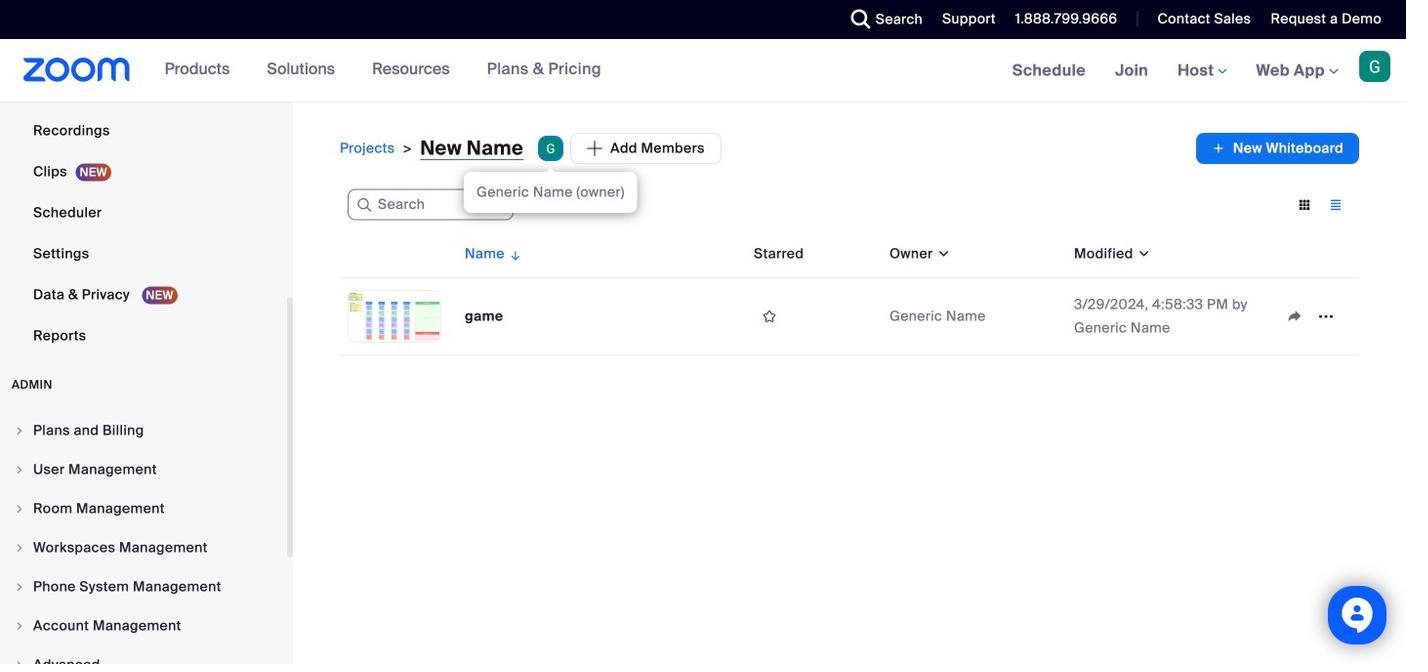 Task type: locate. For each thing, give the bounding box(es) containing it.
4 menu item from the top
[[0, 529, 287, 566]]

banner
[[0, 39, 1406, 103]]

6 menu item from the top
[[0, 607, 287, 645]]

1 vertical spatial right image
[[14, 620, 25, 632]]

Search text field
[[348, 189, 514, 220]]

side navigation navigation
[[0, 0, 293, 664]]

more options for game image
[[1311, 308, 1342, 325]]

grid mode, not selected image
[[1289, 196, 1320, 214]]

list mode, selected image
[[1320, 196, 1352, 214]]

right image
[[14, 425, 25, 437], [14, 464, 25, 476], [14, 542, 25, 554], [14, 581, 25, 593], [14, 659, 25, 664]]

click to star the whiteboard game image
[[754, 308, 785, 325]]

game element
[[465, 307, 503, 325]]

1 right image from the top
[[14, 425, 25, 437]]

right image
[[14, 503, 25, 515], [14, 620, 25, 632]]

application
[[539, 133, 721, 164], [1196, 133, 1359, 164], [340, 230, 1359, 355], [1279, 302, 1352, 331]]

personal menu menu
[[0, 0, 287, 357]]

1 right image from the top
[[14, 503, 25, 515]]

meetings navigation
[[998, 39, 1406, 103]]

3 menu item from the top
[[0, 490, 287, 527]]

3 right image from the top
[[14, 542, 25, 554]]

2 right image from the top
[[14, 620, 25, 632]]

0 vertical spatial right image
[[14, 503, 25, 515]]

share image
[[1279, 308, 1311, 325]]

5 menu item from the top
[[0, 568, 287, 605]]

admin menu menu
[[0, 412, 287, 664]]

menu item
[[0, 412, 287, 449], [0, 451, 287, 488], [0, 490, 287, 527], [0, 529, 287, 566], [0, 568, 287, 605], [0, 607, 287, 645], [0, 646, 287, 664]]

2 right image from the top
[[14, 464, 25, 476]]

7 menu item from the top
[[0, 646, 287, 664]]



Task type: describe. For each thing, give the bounding box(es) containing it.
2 menu item from the top
[[0, 451, 287, 488]]

1 menu item from the top
[[0, 412, 287, 449]]

5 right image from the top
[[14, 659, 25, 664]]

product information navigation
[[150, 39, 616, 102]]

arrow down image
[[505, 242, 523, 266]]

profile picture image
[[1359, 51, 1391, 82]]

zoom logo image
[[23, 58, 130, 82]]

thumbnail of game image
[[349, 291, 440, 342]]

project owner: generic name image
[[539, 137, 563, 160]]

4 right image from the top
[[14, 581, 25, 593]]



Task type: vqa. For each thing, say whether or not it's contained in the screenshot.
Fun Fact element
no



